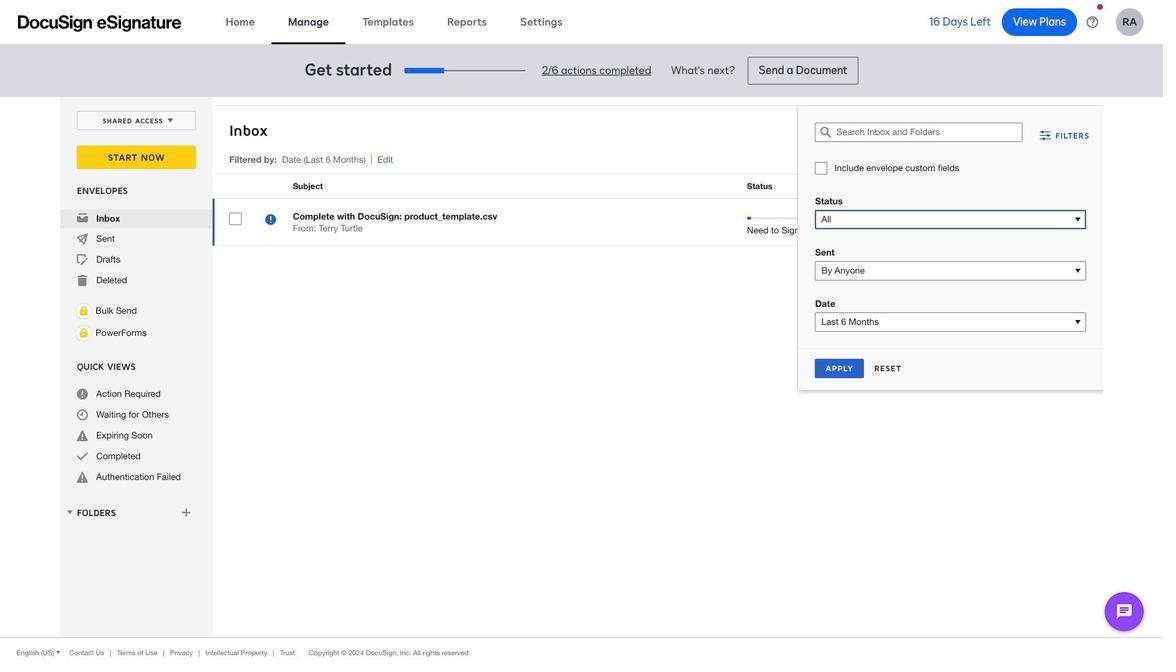 Task type: describe. For each thing, give the bounding box(es) containing it.
draft image
[[77, 254, 88, 265]]

need to sign image
[[265, 214, 276, 227]]

sent image
[[77, 233, 88, 245]]

docusign esignature image
[[18, 15, 181, 32]]

view folders image
[[64, 507, 75, 518]]

secondary navigation region
[[60, 97, 1107, 637]]



Task type: vqa. For each thing, say whether or not it's contained in the screenshot.
inbox icon
yes



Task type: locate. For each thing, give the bounding box(es) containing it.
action required image
[[77, 389, 88, 400]]

1 vertical spatial lock image
[[75, 325, 92, 341]]

alert image
[[77, 430, 88, 441]]

1 lock image from the top
[[75, 303, 92, 319]]

alert image
[[77, 472, 88, 483]]

clock image
[[77, 409, 88, 420]]

more info region
[[0, 637, 1164, 667]]

inbox image
[[77, 213, 88, 224]]

trash image
[[77, 275, 88, 286]]

completed image
[[77, 451, 88, 462]]

2 lock image from the top
[[75, 325, 92, 341]]

Search Inbox and Folders text field
[[837, 123, 1023, 141]]

lock image
[[75, 303, 92, 319], [75, 325, 92, 341]]

0 vertical spatial lock image
[[75, 303, 92, 319]]



